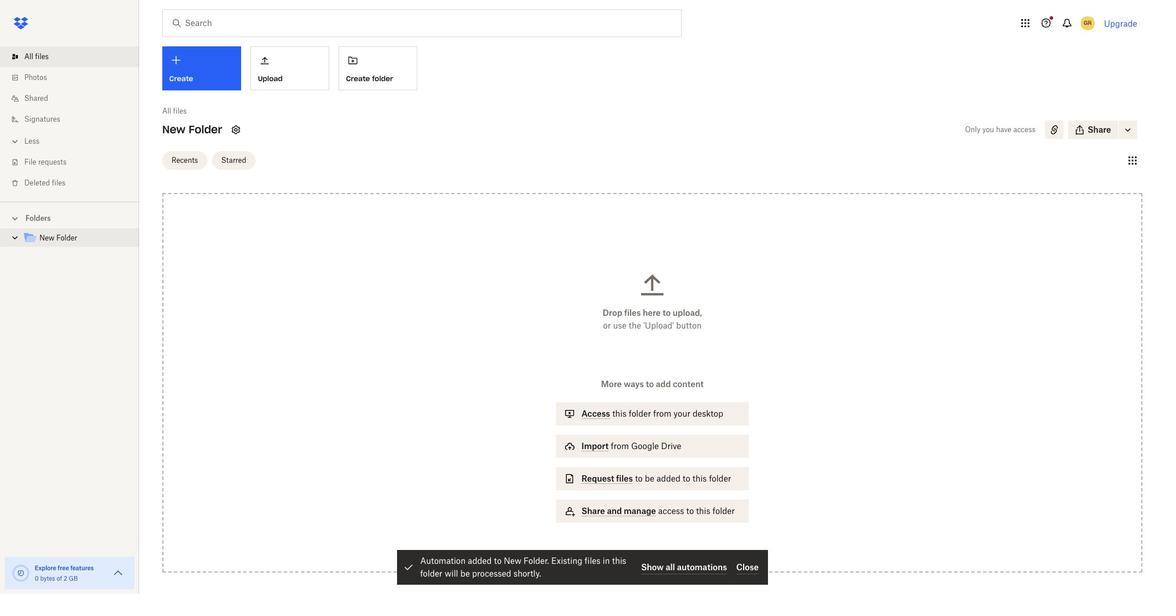 Task type: locate. For each thing, give the bounding box(es) containing it.
1 horizontal spatial be
[[645, 474, 655, 484]]

close
[[737, 562, 759, 572]]

files up the
[[624, 308, 641, 318]]

1 horizontal spatial folder
[[189, 123, 222, 136]]

all files inside list item
[[24, 52, 49, 61]]

drop files here to upload, or use the 'upload' button
[[603, 308, 702, 331]]

0 vertical spatial all files
[[24, 52, 49, 61]]

access for manage
[[658, 506, 684, 516]]

0 vertical spatial from
[[653, 409, 672, 419]]

from right "import"
[[611, 441, 629, 451]]

create
[[346, 74, 370, 83], [169, 74, 193, 83]]

drive
[[661, 441, 682, 451]]

to right here
[[663, 308, 671, 318]]

request
[[582, 474, 614, 484]]

create button
[[162, 46, 241, 90]]

new down folders
[[39, 234, 55, 242]]

all files link
[[9, 46, 139, 67], [162, 106, 187, 117]]

automations
[[677, 562, 727, 572]]

1 horizontal spatial share
[[1088, 125, 1112, 135]]

0 horizontal spatial share
[[582, 506, 605, 516]]

2 vertical spatial new
[[504, 556, 522, 566]]

gb
[[69, 575, 78, 582]]

to up 'share and manage access to this folder' at the bottom of the page
[[683, 474, 691, 484]]

all up the photos
[[24, 52, 33, 61]]

0 vertical spatial be
[[645, 474, 655, 484]]

new folder link
[[23, 231, 130, 246]]

1 vertical spatial from
[[611, 441, 629, 451]]

0 horizontal spatial all files link
[[9, 46, 139, 67]]

to inside drop files here to upload, or use the 'upload' button
[[663, 308, 671, 318]]

request files to be added to this folder
[[582, 474, 732, 484]]

explore
[[35, 565, 56, 572]]

close button
[[737, 561, 759, 575]]

added inside "automation added to new folder. existing files in this folder will be processed shortly."
[[468, 556, 492, 566]]

0 horizontal spatial added
[[468, 556, 492, 566]]

button
[[676, 321, 702, 331]]

all up recents button
[[162, 107, 171, 115]]

only
[[965, 125, 981, 134]]

manage
[[624, 506, 656, 516]]

all files up the photos
[[24, 52, 49, 61]]

add
[[656, 379, 671, 389]]

access
[[582, 409, 610, 419]]

files up the photos
[[35, 52, 49, 61]]

0 vertical spatial all
[[24, 52, 33, 61]]

upgrade link
[[1104, 18, 1138, 28]]

1 horizontal spatial all
[[162, 107, 171, 115]]

1 vertical spatial share
[[582, 506, 605, 516]]

share
[[1088, 125, 1112, 135], [582, 506, 605, 516]]

1 vertical spatial new folder
[[39, 234, 77, 242]]

1 horizontal spatial from
[[653, 409, 672, 419]]

1 horizontal spatial all files link
[[162, 106, 187, 117]]

gr button
[[1079, 14, 1097, 32]]

new folder down folders button
[[39, 234, 77, 242]]

show
[[641, 562, 664, 572]]

file requests
[[24, 158, 67, 166]]

1 horizontal spatial added
[[657, 474, 681, 484]]

added
[[657, 474, 681, 484], [468, 556, 492, 566]]

folder inside create folder button
[[372, 74, 393, 83]]

2 horizontal spatial new
[[504, 556, 522, 566]]

be right will
[[461, 569, 470, 579]]

0 horizontal spatial all
[[24, 52, 33, 61]]

access
[[1014, 125, 1036, 134], [658, 506, 684, 516]]

access inside more ways to add content element
[[658, 506, 684, 516]]

0 vertical spatial new folder
[[162, 123, 222, 136]]

0 horizontal spatial be
[[461, 569, 470, 579]]

1 vertical spatial be
[[461, 569, 470, 579]]

and
[[607, 506, 622, 516]]

new up shortly.
[[504, 556, 522, 566]]

all
[[24, 52, 33, 61], [162, 107, 171, 115]]

all files link up shared link
[[9, 46, 139, 67]]

deleted files link
[[9, 173, 139, 194]]

to up the processed
[[494, 556, 502, 566]]

deleted
[[24, 179, 50, 187]]

use
[[613, 321, 627, 331]]

added down drive in the right of the page
[[657, 474, 681, 484]]

be down google
[[645, 474, 655, 484]]

alert
[[397, 550, 768, 585]]

1 horizontal spatial all files
[[162, 107, 187, 115]]

all
[[666, 562, 675, 572]]

less
[[24, 137, 39, 146]]

or
[[603, 321, 611, 331]]

access right have
[[1014, 125, 1036, 134]]

0 horizontal spatial all files
[[24, 52, 49, 61]]

create inside dropdown button
[[169, 74, 193, 83]]

0 horizontal spatial access
[[658, 506, 684, 516]]

desktop
[[693, 409, 724, 419]]

this right in
[[612, 556, 627, 566]]

files right request
[[616, 474, 633, 484]]

folder
[[372, 74, 393, 83], [629, 409, 651, 419], [709, 474, 732, 484], [713, 506, 735, 516], [420, 569, 443, 579]]

0 horizontal spatial create
[[169, 74, 193, 83]]

to inside "automation added to new folder. existing files in this folder will be processed shortly."
[[494, 556, 502, 566]]

folder left folder settings icon
[[189, 123, 222, 136]]

1 vertical spatial all
[[162, 107, 171, 115]]

this
[[613, 409, 627, 419], [693, 474, 707, 484], [696, 506, 711, 516], [612, 556, 627, 566]]

share inside more ways to add content element
[[582, 506, 605, 516]]

1 vertical spatial folder
[[56, 234, 77, 242]]

share for share and manage access to this folder
[[582, 506, 605, 516]]

more ways to add content
[[601, 379, 704, 389]]

'upload'
[[644, 321, 674, 331]]

to left add
[[646, 379, 654, 389]]

less image
[[9, 136, 21, 147]]

1 vertical spatial added
[[468, 556, 492, 566]]

from
[[653, 409, 672, 419], [611, 441, 629, 451]]

shared link
[[9, 88, 139, 109]]

all files link up "recents"
[[162, 106, 187, 117]]

all files
[[24, 52, 49, 61], [162, 107, 187, 115]]

2
[[64, 575, 67, 582]]

to
[[663, 308, 671, 318], [646, 379, 654, 389], [635, 474, 643, 484], [683, 474, 691, 484], [687, 506, 694, 516], [494, 556, 502, 566]]

list
[[0, 39, 139, 202]]

of
[[57, 575, 62, 582]]

0 vertical spatial access
[[1014, 125, 1036, 134]]

files left in
[[585, 556, 601, 566]]

upgrade
[[1104, 18, 1138, 28]]

1 horizontal spatial access
[[1014, 125, 1036, 134]]

1 vertical spatial new
[[39, 234, 55, 242]]

more
[[601, 379, 622, 389]]

will
[[445, 569, 458, 579]]

processed
[[472, 569, 512, 579]]

1 horizontal spatial new
[[162, 123, 185, 136]]

access this folder from your desktop
[[582, 409, 724, 419]]

folder
[[189, 123, 222, 136], [56, 234, 77, 242]]

content
[[673, 379, 704, 389]]

0 vertical spatial share
[[1088, 125, 1112, 135]]

upload,
[[673, 308, 702, 318]]

folder down folders button
[[56, 234, 77, 242]]

create inside button
[[346, 74, 370, 83]]

alert containing automation added to new folder. existing files in this folder will be processed shortly.
[[397, 550, 768, 585]]

share inside share button
[[1088, 125, 1112, 135]]

1 horizontal spatial create
[[346, 74, 370, 83]]

photos
[[24, 73, 47, 82]]

new folder
[[162, 123, 222, 136], [39, 234, 77, 242]]

all files up "recents"
[[162, 107, 187, 115]]

new
[[162, 123, 185, 136], [39, 234, 55, 242], [504, 556, 522, 566]]

0 vertical spatial all files link
[[9, 46, 139, 67]]

1 horizontal spatial new folder
[[162, 123, 222, 136]]

0 horizontal spatial folder
[[56, 234, 77, 242]]

gr
[[1084, 19, 1092, 27]]

1 vertical spatial all files
[[162, 107, 187, 115]]

new up "recents"
[[162, 123, 185, 136]]

files
[[35, 52, 49, 61], [173, 107, 187, 115], [52, 179, 66, 187], [624, 308, 641, 318], [616, 474, 633, 484], [585, 556, 601, 566]]

only you have access
[[965, 125, 1036, 134]]

files inside list item
[[35, 52, 49, 61]]

new folder up "recents"
[[162, 123, 222, 136]]

from left your
[[653, 409, 672, 419]]

1 vertical spatial access
[[658, 506, 684, 516]]

access right manage
[[658, 506, 684, 516]]

list containing all files
[[0, 39, 139, 202]]

be
[[645, 474, 655, 484], [461, 569, 470, 579]]

starred
[[221, 156, 246, 164]]

0 horizontal spatial new folder
[[39, 234, 77, 242]]

explore free features 0 bytes of 2 gb
[[35, 565, 94, 582]]

this up automations
[[696, 506, 711, 516]]

recents
[[172, 156, 198, 164]]

photos link
[[9, 67, 139, 88]]

added up the processed
[[468, 556, 492, 566]]

ways
[[624, 379, 644, 389]]

existing
[[551, 556, 583, 566]]

0 vertical spatial added
[[657, 474, 681, 484]]



Task type: vqa. For each thing, say whether or not it's contained in the screenshot.
requests on the left top of page
yes



Task type: describe. For each thing, give the bounding box(es) containing it.
all inside list item
[[24, 52, 33, 61]]

this up 'share and manage access to this folder' at the bottom of the page
[[693, 474, 707, 484]]

this inside "automation added to new folder. existing files in this folder will be processed shortly."
[[612, 556, 627, 566]]

automation added to new folder. existing files in this folder will be processed shortly.
[[420, 556, 627, 579]]

to down request files to be added to this folder
[[687, 506, 694, 516]]

upload
[[258, 74, 283, 83]]

files down create dropdown button
[[173, 107, 187, 115]]

folders
[[26, 214, 51, 223]]

folder inside "automation added to new folder. existing files in this folder will be processed shortly."
[[420, 569, 443, 579]]

0
[[35, 575, 39, 582]]

you
[[983, 125, 995, 134]]

signatures link
[[9, 109, 139, 130]]

0 vertical spatial new
[[162, 123, 185, 136]]

folder.
[[524, 556, 549, 566]]

create for create
[[169, 74, 193, 83]]

be inside "automation added to new folder. existing files in this folder will be processed shortly."
[[461, 569, 470, 579]]

new inside "automation added to new folder. existing files in this folder will be processed shortly."
[[504, 556, 522, 566]]

import from google drive
[[582, 441, 682, 451]]

the
[[629, 321, 641, 331]]

this right access
[[613, 409, 627, 419]]

access for have
[[1014, 125, 1036, 134]]

quota usage element
[[12, 564, 30, 583]]

drop
[[603, 308, 622, 318]]

0 horizontal spatial new
[[39, 234, 55, 242]]

create for create folder
[[346, 74, 370, 83]]

more ways to add content element
[[554, 378, 751, 535]]

import
[[582, 441, 609, 451]]

requests
[[38, 158, 67, 166]]

0 horizontal spatial from
[[611, 441, 629, 451]]

shared
[[24, 94, 48, 103]]

features
[[70, 565, 94, 572]]

free
[[58, 565, 69, 572]]

be inside more ways to add content element
[[645, 474, 655, 484]]

dropbox image
[[9, 12, 32, 35]]

your
[[674, 409, 691, 419]]

upload button
[[250, 46, 329, 90]]

bytes
[[40, 575, 55, 582]]

deleted files
[[24, 179, 66, 187]]

automation
[[420, 556, 466, 566]]

here
[[643, 308, 661, 318]]

folder settings image
[[229, 123, 243, 137]]

Search in folder "Dropbox" text field
[[185, 17, 658, 30]]

files inside "automation added to new folder. existing files in this folder will be processed shortly."
[[585, 556, 601, 566]]

share button
[[1068, 121, 1119, 139]]

google
[[631, 441, 659, 451]]

files inside drop files here to upload, or use the 'upload' button
[[624, 308, 641, 318]]

show all automations
[[641, 562, 727, 572]]

share for share
[[1088, 125, 1112, 135]]

file requests link
[[9, 152, 139, 173]]

share and manage access to this folder
[[582, 506, 735, 516]]

signatures
[[24, 115, 60, 124]]

have
[[996, 125, 1012, 134]]

starred button
[[212, 151, 256, 170]]

file
[[24, 158, 36, 166]]

added inside more ways to add content element
[[657, 474, 681, 484]]

shortly.
[[514, 569, 541, 579]]

all files link inside "list"
[[9, 46, 139, 67]]

folders button
[[0, 209, 139, 227]]

files right deleted
[[52, 179, 66, 187]]

to up manage
[[635, 474, 643, 484]]

0 vertical spatial folder
[[189, 123, 222, 136]]

files inside more ways to add content element
[[616, 474, 633, 484]]

show all automations button
[[641, 561, 727, 575]]

all files list item
[[0, 46, 139, 67]]

recents button
[[162, 151, 207, 170]]

in
[[603, 556, 610, 566]]

1 vertical spatial all files link
[[162, 106, 187, 117]]

create folder
[[346, 74, 393, 83]]

create folder button
[[339, 46, 417, 90]]



